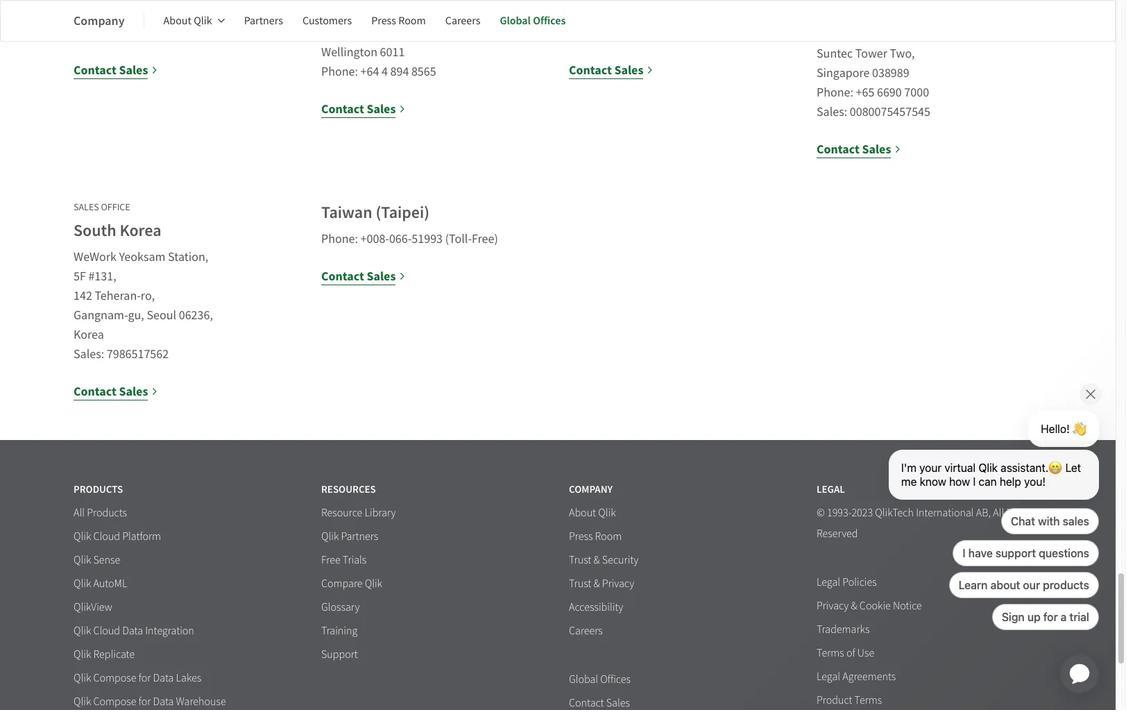 Task type: locate. For each thing, give the bounding box(es) containing it.
cloud
[[93, 530, 120, 544], [93, 624, 120, 638]]

warehouse
[[176, 695, 226, 709]]

trust up accessibility
[[569, 577, 592, 591]]

data left lakes
[[153, 671, 174, 685]]

cloud inside "qlik cloud data integration" link
[[93, 624, 120, 638]]

products up qlik cloud platform
[[87, 506, 127, 520]]

contact for sales: 0080075457545
[[569, 62, 612, 78]]

1 horizontal spatial press room link
[[569, 530, 622, 544]]

press room
[[371, 14, 426, 28], [569, 530, 622, 544]]

0 horizontal spatial careers
[[445, 14, 481, 28]]

0 horizontal spatial press room
[[371, 14, 426, 28]]

all up qlik cloud platform
[[74, 506, 85, 520]]

careers link down accessibility link
[[569, 624, 603, 639]]

0 horizontal spatial about qlik
[[164, 14, 212, 28]]

1 horizontal spatial about qlik
[[569, 506, 616, 520]]

1 vertical spatial &
[[594, 577, 600, 591]]

0 vertical spatial careers
[[445, 14, 481, 28]]

contact sales link for suite 27-01/03
[[817, 140, 902, 159]]

resource
[[321, 506, 363, 520]]

wework
[[74, 249, 117, 265]]

wellington
[[321, 44, 378, 60]]

korea up the 'yeoksam'
[[120, 219, 161, 242]]

careers inside 'company' menu bar
[[445, 14, 481, 28]]

2 for from the top
[[139, 695, 151, 709]]

sales: inside phone: +65 6690 7000 sales: 0080075457545
[[74, 25, 104, 41]]

1 vertical spatial room
[[595, 530, 622, 544]]

0 horizontal spatial global offices
[[500, 13, 566, 28]]

& left cookie
[[851, 599, 858, 613]]

1 vertical spatial +65
[[856, 85, 875, 101]]

1 vertical spatial 6690
[[877, 85, 902, 101]]

careers link right the street
[[445, 4, 481, 37]]

gangnam-
[[74, 308, 128, 323]]

1 horizontal spatial 6690
[[877, 85, 902, 101]]

& for security
[[594, 553, 600, 567]]

all right ab,
[[993, 506, 1004, 520]]

sales: inside wework yeoksam station, 5f #131, 142 teheran-ro, gangnam-gu, seoul 06236, korea sales: 7986517562
[[74, 346, 104, 362]]

contact sales link for level 15
[[321, 99, 406, 119]]

1 horizontal spatial +65
[[856, 85, 875, 101]]

0 horizontal spatial all
[[74, 506, 85, 520]]

taiwan
[[321, 201, 372, 224]]

0 vertical spatial compose
[[93, 671, 136, 685]]

0 vertical spatial about qlik link
[[164, 4, 225, 37]]

1 horizontal spatial press room
[[569, 530, 622, 544]]

6690 inside phone: +65 6690 7000 sales: 0080075457545
[[134, 6, 159, 22]]

lakes
[[176, 671, 202, 685]]

1 horizontal spatial about qlik link
[[569, 506, 616, 521]]

rights
[[1007, 506, 1034, 520]]

sales: inside suite 27-01/03 suntec tower two, singapore 038989 phone: +65 6690 7000 sales: 0080075457545
[[817, 104, 848, 120]]

resources
[[321, 482, 376, 496]]

careers right the street
[[445, 14, 481, 28]]

1 horizontal spatial about
[[569, 506, 596, 520]]

0 vertical spatial legal
[[817, 482, 845, 496]]

1 horizontal spatial all
[[993, 506, 1004, 520]]

1 vertical spatial data
[[153, 671, 174, 685]]

trademarks link
[[817, 623, 870, 637]]

0080075457545 inside phone: +65 6690 7000 sales: 0080075457545
[[107, 25, 187, 41]]

0 vertical spatial products
[[74, 482, 123, 496]]

platform
[[122, 530, 161, 544]]

2 compose from the top
[[93, 695, 136, 709]]

korea inside sales office south korea
[[120, 219, 161, 242]]

cloud inside qlik cloud platform link
[[93, 530, 120, 544]]

1 vertical spatial global
[[569, 673, 598, 686]]

0 vertical spatial +65
[[113, 6, 131, 22]]

partners
[[244, 14, 283, 28], [341, 530, 378, 544]]

6690 inside suite 27-01/03 suntec tower two, singapore 038989 phone: +65 6690 7000 sales: 0080075457545
[[877, 85, 902, 101]]

contact sales for sales: 0080075457545
[[569, 62, 644, 78]]

contact sales
[[74, 62, 148, 78], [569, 62, 644, 78], [321, 101, 396, 117], [817, 141, 891, 158], [321, 268, 396, 285], [74, 383, 148, 400]]

suite 27-01/03 suntec tower two, singapore 038989 phone: +65 6690 7000 sales: 0080075457545
[[817, 26, 931, 120]]

0 vertical spatial press
[[371, 14, 396, 28]]

2 vertical spatial data
[[153, 695, 174, 709]]

press room link up trust & security
[[569, 530, 622, 544]]

south
[[74, 219, 116, 242]]

1 horizontal spatial offices
[[601, 673, 631, 686]]

1 horizontal spatial room
[[595, 530, 622, 544]]

0 vertical spatial data
[[122, 624, 143, 638]]

street
[[407, 25, 439, 41]]

2 vertical spatial &
[[851, 599, 858, 613]]

compare qlik link
[[321, 577, 382, 591]]

legal
[[817, 482, 845, 496], [817, 575, 841, 589], [817, 670, 841, 684]]

1 legal from the top
[[817, 482, 845, 496]]

press room inside 'company' menu bar
[[371, 14, 426, 28]]

& inside trust & privacy link
[[594, 577, 600, 591]]

cloud up 'qlik replicate'
[[93, 624, 120, 638]]

room up '6011'
[[399, 14, 426, 28]]

0 vertical spatial global
[[500, 13, 531, 28]]

1 vertical spatial cloud
[[93, 624, 120, 638]]

1 horizontal spatial company
[[569, 482, 613, 496]]

&
[[594, 553, 600, 567], [594, 577, 600, 591], [851, 599, 858, 613]]

0 vertical spatial terms
[[817, 646, 844, 660]]

1 vertical spatial press room
[[569, 530, 622, 544]]

0 vertical spatial 7000
[[161, 6, 186, 22]]

contact for phone: +65 6690 7000
[[74, 62, 117, 78]]

room up trust & security
[[595, 530, 622, 544]]

1 vertical spatial korea
[[74, 327, 104, 343]]

1 vertical spatial legal
[[817, 575, 841, 589]]

2 legal from the top
[[817, 575, 841, 589]]

& for privacy
[[594, 577, 600, 591]]

for up qlik compose for data warehouse
[[139, 671, 151, 685]]

1 vertical spatial press room link
[[569, 530, 622, 544]]

compose for qlik compose for data lakes
[[93, 671, 136, 685]]

contact for level 15
[[321, 101, 364, 117]]

3 legal from the top
[[817, 670, 841, 684]]

7000 inside suite 27-01/03 suntec tower two, singapore 038989 phone: +65 6690 7000 sales: 0080075457545
[[905, 85, 929, 101]]

1 vertical spatial trust
[[569, 577, 592, 591]]

1 vertical spatial press
[[569, 530, 593, 544]]

0 vertical spatial press room
[[371, 14, 426, 28]]

0 horizontal spatial global
[[500, 13, 531, 28]]

trust inside trust & privacy link
[[569, 577, 592, 591]]

1 vertical spatial products
[[87, 506, 127, 520]]

0 horizontal spatial partners
[[244, 14, 283, 28]]

1 horizontal spatial privacy
[[817, 599, 849, 613]]

15
[[351, 6, 364, 22]]

partners left customers at the left
[[244, 14, 283, 28]]

trust up trust & privacy
[[569, 553, 592, 567]]

phone:
[[74, 6, 110, 22], [321, 64, 358, 80], [817, 85, 854, 101], [321, 231, 358, 247]]

compose
[[93, 671, 136, 685], [93, 695, 136, 709]]

2 horizontal spatial 0080075457545
[[850, 104, 931, 120]]

0 horizontal spatial 6690
[[134, 6, 159, 22]]

0 horizontal spatial global offices link
[[500, 4, 566, 37]]

press room link up '6011'
[[371, 4, 426, 37]]

7986517562
[[107, 346, 169, 362]]

0 horizontal spatial +65
[[113, 6, 131, 22]]

0 horizontal spatial offices
[[533, 13, 566, 28]]

press right the '15'
[[371, 14, 396, 28]]

cookie
[[860, 599, 891, 613]]

& for cookie
[[851, 599, 858, 613]]

terms inside 'link'
[[855, 693, 882, 707]]

1 horizontal spatial global offices
[[569, 673, 631, 686]]

about qlik
[[164, 14, 212, 28], [569, 506, 616, 520]]

1 horizontal spatial careers
[[569, 624, 603, 638]]

qlikview
[[74, 600, 112, 614]]

about
[[164, 14, 192, 28], [569, 506, 596, 520]]

1 vertical spatial about qlik link
[[569, 506, 616, 521]]

1 for from the top
[[139, 671, 151, 685]]

7000 inside phone: +65 6690 7000 sales: 0080075457545
[[161, 6, 186, 22]]

contact
[[74, 62, 117, 78], [569, 62, 612, 78], [321, 101, 364, 117], [817, 141, 860, 158], [321, 268, 364, 285], [74, 383, 117, 400]]

& inside privacy & cookie notice link
[[851, 599, 858, 613]]

qlik for qlik compose for data lakes
[[74, 671, 91, 685]]

2 cloud from the top
[[93, 624, 120, 638]]

compose down qlik compose for data lakes link
[[93, 695, 136, 709]]

qlik compose for data warehouse link
[[74, 695, 226, 709]]

qlik compose for data lakes
[[74, 671, 202, 685]]

1 cloud from the top
[[93, 530, 120, 544]]

careers
[[445, 14, 481, 28], [569, 624, 603, 638]]

qlik replicate
[[74, 648, 135, 662]]

sales office south korea
[[74, 201, 161, 242]]

1 vertical spatial 7000
[[905, 85, 929, 101]]

offices
[[533, 13, 566, 28], [601, 673, 631, 686]]

1 trust from the top
[[569, 553, 592, 567]]

& up accessibility
[[594, 577, 600, 591]]

careers down accessibility link
[[569, 624, 603, 638]]

#131,
[[88, 269, 116, 285]]

1 compose from the top
[[93, 671, 136, 685]]

trust & privacy link
[[569, 577, 634, 591]]

1993-
[[827, 506, 852, 520]]

1 all from the left
[[74, 506, 85, 520]]

0 vertical spatial partners
[[244, 14, 283, 28]]

1 vertical spatial about
[[569, 506, 596, 520]]

trials
[[343, 553, 367, 567]]

qlik cloud platform
[[74, 530, 161, 544]]

0 horizontal spatial privacy
[[602, 577, 634, 591]]

korea down gangnam-
[[74, 327, 104, 343]]

0 vertical spatial offices
[[533, 13, 566, 28]]

0 vertical spatial about qlik
[[164, 14, 212, 28]]

room inside 'company' menu bar
[[399, 14, 426, 28]]

automl
[[93, 577, 127, 591]]

1 horizontal spatial global
[[569, 673, 598, 686]]

0 vertical spatial room
[[399, 14, 426, 28]]

free trials
[[321, 553, 367, 567]]

qlik for qlik compose for data warehouse
[[74, 695, 91, 709]]

trust & security link
[[569, 553, 639, 568]]

qlik for qlik partners
[[321, 530, 339, 544]]

legal for legal
[[817, 482, 845, 496]]

& left security
[[594, 553, 600, 567]]

about inside 'company' menu bar
[[164, 14, 192, 28]]

data down qlik compose for data lakes link
[[153, 695, 174, 709]]

press room up trust & security
[[569, 530, 622, 544]]

station,
[[168, 249, 208, 265]]

trust inside "trust & security" link
[[569, 553, 592, 567]]

0 horizontal spatial press
[[371, 14, 396, 28]]

application
[[1044, 638, 1116, 710]]

contact sales link
[[74, 60, 159, 80], [569, 60, 654, 80], [321, 99, 406, 119], [817, 140, 902, 159], [321, 267, 406, 286], [74, 382, 159, 401]]

0 vertical spatial global offices
[[500, 13, 566, 28]]

1 vertical spatial compose
[[93, 695, 136, 709]]

free trials link
[[321, 553, 367, 568]]

suntec
[[817, 46, 853, 62]]

0 vertical spatial korea
[[120, 219, 161, 242]]

customers link
[[303, 4, 352, 37]]

0 vertical spatial careers link
[[445, 4, 481, 37]]

0 vertical spatial about
[[164, 14, 192, 28]]

data up replicate
[[122, 624, 143, 638]]

korea
[[120, 219, 161, 242], [74, 327, 104, 343]]

1 vertical spatial company
[[569, 482, 613, 496]]

careers link
[[445, 4, 481, 37], [569, 624, 603, 639]]

ro,
[[141, 288, 155, 304]]

all inside © 1993-2023 qliktech international ab, all rights reserved
[[993, 506, 1004, 520]]

1 vertical spatial for
[[139, 695, 151, 709]]

0 horizontal spatial korea
[[74, 327, 104, 343]]

ab,
[[976, 506, 991, 520]]

06236,
[[179, 308, 213, 323]]

0 horizontal spatial about
[[164, 14, 192, 28]]

press up trust & security
[[569, 530, 593, 544]]

privacy down security
[[602, 577, 634, 591]]

product terms
[[817, 693, 882, 707]]

0 vertical spatial trust
[[569, 553, 592, 567]]

6011
[[380, 44, 405, 60]]

partners link
[[244, 4, 283, 37]]

1 horizontal spatial global offices link
[[569, 673, 631, 687]]

global
[[500, 13, 531, 28], [569, 673, 598, 686]]

for down qlik compose for data lakes link
[[139, 695, 151, 709]]

1 horizontal spatial partners
[[341, 530, 378, 544]]

1 vertical spatial about qlik
[[569, 506, 616, 520]]

contact sales link for sales: 0080075457545
[[569, 60, 654, 80]]

teheran-
[[95, 288, 141, 304]]

0 horizontal spatial press room link
[[371, 4, 426, 37]]

legal up product
[[817, 670, 841, 684]]

contact sales for level 15
[[321, 101, 396, 117]]

0 horizontal spatial company
[[74, 12, 125, 29]]

2 trust from the top
[[569, 577, 592, 591]]

+64
[[361, 64, 379, 80]]

offices inside 'company' menu bar
[[533, 13, 566, 28]]

(taipei)
[[376, 201, 430, 224]]

partners down resource library link
[[341, 530, 378, 544]]

1 horizontal spatial 0080075457545
[[602, 25, 683, 41]]

company inside menu bar
[[74, 12, 125, 29]]

terms down agreements
[[855, 693, 882, 707]]

company for "trust & security" link
[[569, 482, 613, 496]]

legal up 1993-
[[817, 482, 845, 496]]

sales
[[119, 62, 148, 78], [615, 62, 644, 78], [367, 101, 396, 117], [862, 141, 891, 158], [74, 201, 99, 213], [367, 268, 396, 285], [119, 383, 148, 400]]

0 horizontal spatial room
[[399, 14, 426, 28]]

all products link
[[74, 506, 127, 521]]

2 vertical spatial legal
[[817, 670, 841, 684]]

qlik sense link
[[74, 553, 120, 568]]

about qlik link for partners link
[[164, 4, 225, 37]]

0 vertical spatial cloud
[[93, 530, 120, 544]]

cloud up sense
[[93, 530, 120, 544]]

7000
[[161, 6, 186, 22], [905, 85, 929, 101]]

international
[[916, 506, 974, 520]]

global offices link
[[500, 4, 566, 37], [569, 673, 631, 687]]

sales:
[[74, 25, 104, 41], [569, 25, 600, 41], [817, 104, 848, 120], [74, 346, 104, 362]]

press room up '6011'
[[371, 14, 426, 28]]

1 horizontal spatial careers link
[[569, 624, 603, 639]]

trust for trust & security
[[569, 553, 592, 567]]

legal left "policies"
[[817, 575, 841, 589]]

0 horizontal spatial 0080075457545
[[107, 25, 187, 41]]

compose down replicate
[[93, 671, 136, 685]]

training
[[321, 624, 358, 638]]

0 vertical spatial for
[[139, 671, 151, 685]]

contact sales for suite 27-01/03
[[817, 141, 891, 158]]

2 all from the left
[[993, 506, 1004, 520]]

products up all products on the left
[[74, 482, 123, 496]]

free
[[321, 553, 341, 567]]

& inside "trust & security" link
[[594, 553, 600, 567]]

0 horizontal spatial about qlik link
[[164, 4, 225, 37]]

0 horizontal spatial 7000
[[161, 6, 186, 22]]

0 vertical spatial company
[[74, 12, 125, 29]]

terms left of
[[817, 646, 844, 660]]

1 horizontal spatial korea
[[120, 219, 161, 242]]

trust
[[569, 553, 592, 567], [569, 577, 592, 591]]

about qlik link
[[164, 4, 225, 37], [569, 506, 616, 521]]

products
[[74, 482, 123, 496], [87, 506, 127, 520]]

privacy up "trademarks"
[[817, 599, 849, 613]]

1 horizontal spatial 7000
[[905, 85, 929, 101]]



Task type: vqa. For each thing, say whether or not it's contained in the screenshot.
the Info in the right bottom of the page
no



Task type: describe. For each thing, give the bounding box(es) containing it.
of
[[847, 646, 856, 660]]

compare qlik
[[321, 577, 382, 591]]

sales inside sales office south korea
[[74, 201, 99, 213]]

qlik automl link
[[74, 577, 127, 591]]

press inside 'company' menu bar
[[371, 14, 396, 28]]

level
[[321, 6, 349, 22]]

sense
[[93, 553, 120, 567]]

0 vertical spatial press room link
[[371, 4, 426, 37]]

yeoksam
[[119, 249, 166, 265]]

agreements
[[843, 670, 896, 684]]

support
[[321, 648, 358, 662]]

suite
[[817, 26, 844, 42]]

korea inside wework yeoksam station, 5f #131, 142 teheran-ro, gangnam-gu, seoul 06236, korea sales: 7986517562
[[74, 327, 104, 343]]

privacy & cookie notice link
[[817, 599, 922, 614]]

legal for legal agreements
[[817, 670, 841, 684]]

+65 inside suite 27-01/03 suntec tower two, singapore 038989 phone: +65 6690 7000 sales: 0080075457545
[[856, 85, 875, 101]]

0 horizontal spatial careers link
[[445, 4, 481, 37]]

legal policies
[[817, 575, 877, 589]]

qlik for qlik cloud platform
[[74, 530, 91, 544]]

use
[[858, 646, 875, 660]]

0 vertical spatial global offices link
[[500, 4, 566, 37]]

qlik cloud data integration link
[[74, 624, 194, 639]]

contact sales for phone: +65 6690 7000
[[74, 62, 148, 78]]

phone: inside phone: +65 6690 7000 sales: 0080075457545
[[74, 6, 110, 22]]

qlik compose for data lakes link
[[74, 671, 202, 686]]

taiwan (taipei)
[[321, 201, 430, 224]]

qlik for qlik sense
[[74, 553, 91, 567]]

terms of use link
[[817, 646, 875, 661]]

all inside 'link'
[[74, 506, 85, 520]]

sales: 0080075457545
[[569, 25, 683, 41]]

company menu bar
[[74, 4, 585, 37]]

seoul
[[147, 308, 176, 323]]

gu,
[[128, 308, 144, 323]]

cloud for platform
[[93, 530, 120, 544]]

qlik partners
[[321, 530, 378, 544]]

+65 inside phone: +65 6690 7000 sales: 0080075457545
[[113, 6, 131, 22]]

for for lakes
[[139, 671, 151, 685]]

accessibility
[[569, 600, 623, 614]]

cloud for data
[[93, 624, 120, 638]]

tower
[[856, 46, 888, 62]]

contact for suite 27-01/03
[[817, 141, 860, 158]]

global inside 'company' menu bar
[[500, 13, 531, 28]]

support link
[[321, 648, 358, 662]]

partners inside 'company' menu bar
[[244, 14, 283, 28]]

singapore
[[817, 65, 870, 81]]

policies
[[843, 575, 877, 589]]

qlik for qlik replicate
[[74, 648, 91, 662]]

training link
[[321, 624, 358, 639]]

trust & security
[[569, 553, 639, 567]]

phone: inside suite 27-01/03 suntec tower two, singapore 038989 phone: +65 6690 7000 sales: 0080075457545
[[817, 85, 854, 101]]

about qlik inside 'company' menu bar
[[164, 14, 212, 28]]

notice
[[893, 599, 922, 613]]

reserved
[[817, 527, 858, 541]]

resource library link
[[321, 506, 396, 521]]

company for customers link
[[74, 12, 125, 29]]

trademarks
[[817, 623, 870, 637]]

product terms link
[[817, 693, 882, 708]]

legal for legal policies
[[817, 575, 841, 589]]

8565
[[412, 64, 436, 80]]

01/03
[[862, 26, 892, 42]]

customers
[[303, 14, 352, 28]]

0 horizontal spatial terms
[[817, 646, 844, 660]]

4
[[382, 64, 388, 80]]

all products
[[74, 506, 127, 520]]

© 1993-2023 qliktech international ab, all rights reserved
[[817, 506, 1034, 541]]

qlik cloud data integration
[[74, 624, 194, 638]]

038989
[[872, 65, 910, 81]]

global offices inside 'company' menu bar
[[500, 13, 566, 28]]

compose for qlik compose for data warehouse
[[93, 695, 136, 709]]

1 vertical spatial privacy
[[817, 599, 849, 613]]

two,
[[890, 46, 915, 62]]

data for lakes
[[153, 671, 174, 685]]

1 vertical spatial careers link
[[569, 624, 603, 639]]

integration
[[145, 624, 194, 638]]

phone: inside level 15 171 featherston street wellington 6011 phone: +64 4 894 8565
[[321, 64, 358, 80]]

terms of use
[[817, 646, 875, 660]]

qlik compose for data warehouse
[[74, 695, 226, 709]]

1 vertical spatial global offices link
[[569, 673, 631, 687]]

51993
[[412, 231, 443, 247]]

glossary link
[[321, 600, 360, 615]]

0080075457545 inside suite 27-01/03 suntec tower two, singapore 038989 phone: +65 6690 7000 sales: 0080075457545
[[850, 104, 931, 120]]

1 vertical spatial offices
[[601, 673, 631, 686]]

171
[[321, 25, 340, 41]]

142
[[74, 288, 92, 304]]

1 vertical spatial careers
[[569, 624, 603, 638]]

compare
[[321, 577, 363, 591]]

product
[[817, 693, 853, 707]]

qlik replicate link
[[74, 648, 135, 662]]

free)
[[472, 231, 498, 247]]

about qlik link for bottom press room link
[[569, 506, 616, 521]]

1 horizontal spatial press
[[569, 530, 593, 544]]

0 vertical spatial privacy
[[602, 577, 634, 591]]

data for warehouse
[[153, 695, 174, 709]]

privacy & cookie notice
[[817, 599, 922, 613]]

phone: +65 6690 7000 sales: 0080075457545
[[74, 6, 187, 41]]

894
[[390, 64, 409, 80]]

phone: +008-066-51993 (toll-free)
[[321, 231, 498, 247]]

qlik for qlik automl
[[74, 577, 91, 591]]

security
[[602, 553, 639, 567]]

glossary
[[321, 600, 360, 614]]

products inside 'link'
[[87, 506, 127, 520]]

legal agreements
[[817, 670, 896, 684]]

qlik inside 'company' menu bar
[[194, 14, 212, 28]]

trust for trust & privacy
[[569, 577, 592, 591]]

qlik partners link
[[321, 530, 378, 544]]

2023
[[852, 506, 873, 520]]

contact sales link for phone: +65 6690 7000
[[74, 60, 159, 80]]

legal policies link
[[817, 575, 877, 590]]

1 vertical spatial partners
[[341, 530, 378, 544]]

(toll-
[[445, 231, 472, 247]]

066-
[[389, 231, 412, 247]]

wework yeoksam station, 5f #131, 142 teheran-ro, gangnam-gu, seoul 06236, korea sales: 7986517562
[[74, 249, 213, 362]]

qlik for qlik cloud data integration
[[74, 624, 91, 638]]

©
[[817, 506, 825, 520]]

replicate
[[93, 648, 135, 662]]

27-
[[846, 26, 863, 42]]

for for warehouse
[[139, 695, 151, 709]]

qlik cloud platform link
[[74, 530, 161, 544]]



